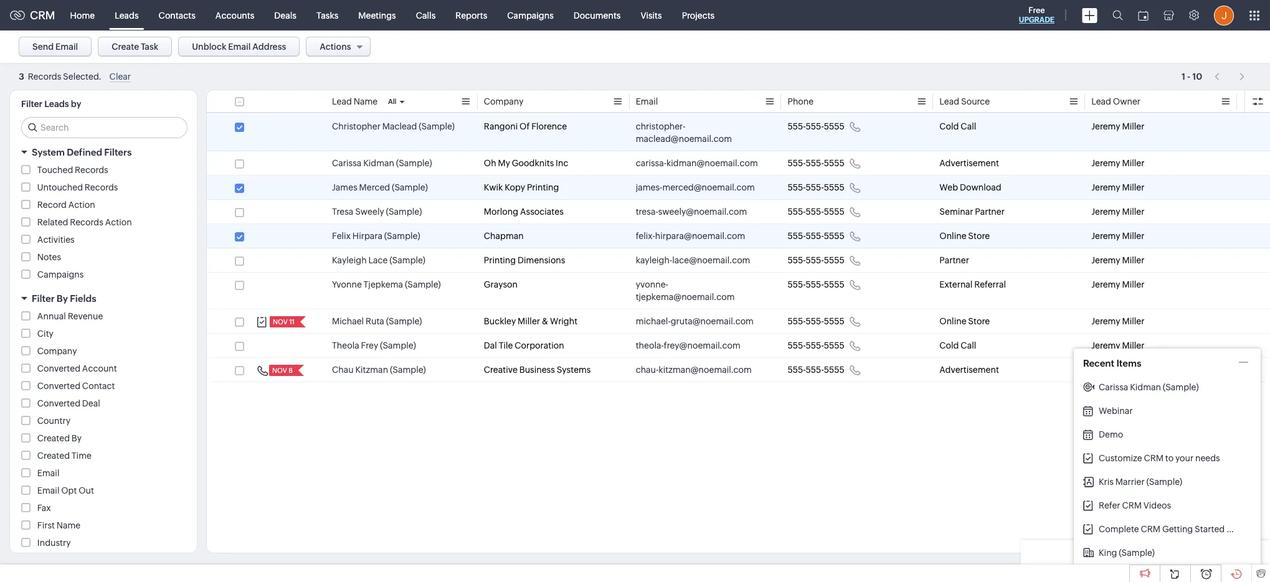 Task type: locate. For each thing, give the bounding box(es) containing it.
partner
[[975, 207, 1005, 217], [940, 256, 970, 265]]

2 call from the top
[[961, 341, 977, 351]]

records down defined
[[75, 165, 108, 175]]

crm for complete
[[1141, 525, 1161, 535]]

felix hirpara (sample)
[[332, 231, 420, 241]]

0 vertical spatial online store
[[940, 231, 990, 241]]

crm right the refer at right
[[1123, 501, 1142, 511]]

kris marrier (sample)
[[1099, 477, 1183, 487]]

christopher
[[332, 122, 381, 131]]

lead for lead source
[[940, 97, 960, 107]]

555-555-5555 for michael-gruta@noemail.com
[[788, 317, 845, 327]]

my
[[498, 158, 510, 168]]

1 555-555-5555 from the top
[[788, 122, 845, 131]]

9 5555 from the top
[[824, 341, 845, 351]]

name for first name
[[57, 521, 81, 531]]

fields
[[70, 294, 96, 304]]

0 vertical spatial name
[[354, 97, 378, 107]]

email left the address
[[228, 42, 251, 52]]

10 5555 from the top
[[824, 365, 845, 375]]

complete crm getting started steps
[[1099, 525, 1249, 535]]

8 jeremy miller from the top
[[1092, 317, 1145, 327]]

0 vertical spatial printing
[[527, 183, 559, 193]]

1 5555 from the top
[[824, 122, 845, 131]]

1 online from the top
[[940, 231, 967, 241]]

0 vertical spatial cold
[[940, 122, 959, 131]]

converted up country
[[37, 399, 80, 409]]

7 jeremy miller from the top
[[1092, 280, 1145, 290]]

converted up the converted contact
[[37, 364, 80, 374]]

partner down 'download'
[[975, 207, 1005, 217]]

call down external referral
[[961, 341, 977, 351]]

row group containing christopher maclead (sample)
[[207, 115, 1271, 383]]

1 vertical spatial created
[[37, 451, 70, 461]]

crm left to in the right bottom of the page
[[1144, 454, 1164, 464]]

6 555-555-5555 from the top
[[788, 256, 845, 265]]

carissa kidman (sample)
[[332, 158, 432, 168], [1099, 383, 1199, 393]]

yvonne tjepkema (sample) link
[[332, 279, 441, 291]]

0 horizontal spatial action
[[68, 200, 95, 210]]

1 online store from the top
[[940, 231, 990, 241]]

city
[[37, 329, 54, 339]]

tjepkema
[[364, 280, 403, 290]]

4 5555 from the top
[[824, 207, 845, 217]]

name
[[354, 97, 378, 107], [57, 521, 81, 531]]

jeremy for michael-gruta@noemail.com
[[1092, 317, 1121, 327]]

projects
[[682, 10, 715, 20]]

7 555-555-5555 from the top
[[788, 280, 845, 290]]

action
[[68, 200, 95, 210], [105, 217, 132, 227]]

action down untouched records
[[105, 217, 132, 227]]

1 vertical spatial campaigns
[[37, 270, 84, 280]]

what's new in zoho crm
[[1096, 548, 1196, 558]]

0 vertical spatial filter
[[21, 99, 42, 109]]

tasks
[[317, 10, 339, 20]]

0 vertical spatial leads
[[115, 10, 139, 20]]

christopher- maclead@noemail.com
[[636, 122, 732, 144]]

deals
[[274, 10, 297, 20]]

kidman
[[363, 158, 394, 168], [1131, 383, 1162, 393]]

1 horizontal spatial partner
[[975, 207, 1005, 217]]

call for christopher- maclead@noemail.com
[[961, 122, 977, 131]]

1 advertisement from the top
[[940, 158, 999, 168]]

customize crm to your needs link
[[1084, 453, 1252, 464]]

close image
[[1236, 360, 1252, 369]]

2 555-555-5555 from the top
[[788, 158, 845, 168]]

0 horizontal spatial carissa kidman (sample) link
[[332, 157, 432, 170]]

by inside filter by fields dropdown button
[[57, 294, 68, 304]]

navigation
[[1209, 67, 1252, 85]]

call
[[961, 122, 977, 131], [961, 341, 977, 351]]

cold for theola-frey@noemail.com
[[940, 341, 959, 351]]

chau-kitzman@noemail.com link
[[636, 364, 752, 376]]

8 5555 from the top
[[824, 317, 845, 327]]

1 horizontal spatial carissa kidman (sample)
[[1099, 383, 1199, 393]]

0 vertical spatial partner
[[975, 207, 1005, 217]]

10 555-555-5555 from the top
[[788, 365, 845, 375]]

filter for filter by fields
[[32, 294, 55, 304]]

(sample) for dal tile corporation
[[380, 341, 416, 351]]

8 jeremy from the top
[[1092, 317, 1121, 327]]

2 created from the top
[[37, 451, 70, 461]]

2 cold call from the top
[[940, 341, 977, 351]]

miller
[[1123, 122, 1145, 131], [1123, 158, 1145, 168], [1123, 183, 1145, 193], [1123, 207, 1145, 217], [1123, 231, 1145, 241], [1123, 256, 1145, 265], [1123, 280, 1145, 290], [518, 317, 540, 327], [1123, 317, 1145, 327], [1123, 341, 1145, 351], [1123, 365, 1145, 375]]

associates
[[520, 207, 564, 217]]

james-merced@noemail.com link
[[636, 181, 755, 194]]

filter down 3
[[21, 99, 42, 109]]

notes
[[37, 252, 61, 262]]

3 jeremy from the top
[[1092, 183, 1121, 193]]

0 horizontal spatial lead
[[332, 97, 352, 107]]

miller for theola-frey@noemail.com
[[1123, 341, 1145, 351]]

converted contact
[[37, 381, 115, 391]]

jeremy for yvonne- tjepkema@noemail.com
[[1092, 280, 1121, 290]]

1 vertical spatial by
[[72, 434, 82, 444]]

carissa kidman (sample) up webinar link
[[1099, 383, 1199, 393]]

2 online store from the top
[[940, 317, 990, 327]]

opt
[[61, 486, 77, 496]]

selected.
[[63, 72, 101, 82]]

1 vertical spatial carissa kidman (sample) link
[[1084, 382, 1252, 393]]

felix-hirpara@noemail.com
[[636, 231, 745, 241]]

1 vertical spatial leads
[[44, 99, 69, 109]]

1 vertical spatial carissa
[[1099, 383, 1129, 393]]

calls link
[[406, 0, 446, 30]]

created down country
[[37, 434, 70, 444]]

christopher maclead (sample) link
[[332, 120, 455, 133]]

0 horizontal spatial carissa
[[332, 158, 362, 168]]

yvonne- tjepkema@noemail.com link
[[636, 279, 763, 303]]

1 cold call from the top
[[940, 122, 977, 131]]

0 vertical spatial created
[[37, 434, 70, 444]]

1 horizontal spatial carissa
[[1099, 383, 1129, 393]]

2 converted from the top
[[37, 381, 80, 391]]

0 horizontal spatial printing
[[484, 256, 516, 265]]

deals link
[[264, 0, 307, 30]]

accounts link
[[206, 0, 264, 30]]

1 horizontal spatial campaigns
[[507, 10, 554, 20]]

maclead@noemail.com
[[636, 134, 732, 144]]

of
[[520, 122, 530, 131]]

jeremy miller for felix-hirpara@noemail.com
[[1092, 231, 1145, 241]]

carissa kidman (sample) inside "link"
[[1099, 383, 1199, 393]]

carissa kidman (sample) link up james merced (sample) link
[[332, 157, 432, 170]]

filter inside dropdown button
[[32, 294, 55, 304]]

partner up the external
[[940, 256, 970, 265]]

out
[[79, 486, 94, 496]]

0 vertical spatial carissa kidman (sample) link
[[332, 157, 432, 170]]

0 vertical spatial online
[[940, 231, 967, 241]]

tasks link
[[307, 0, 349, 30]]

store down external referral
[[969, 317, 990, 327]]

0 vertical spatial records
[[75, 165, 108, 175]]

2 lead from the left
[[940, 97, 960, 107]]

converted for converted deal
[[37, 399, 80, 409]]

king (sample)
[[1099, 548, 1155, 558]]

miller for kayleigh-lace@noemail.com
[[1123, 256, 1145, 265]]

5 5555 from the top
[[824, 231, 845, 241]]

(sample) for morlong associates
[[386, 207, 422, 217]]

created for created by
[[37, 434, 70, 444]]

3 converted from the top
[[37, 399, 80, 409]]

1 created from the top
[[37, 434, 70, 444]]

email opt out
[[37, 486, 94, 496]]

online store down external referral
[[940, 317, 990, 327]]

crm link
[[10, 9, 55, 22]]

kwik kopy printing
[[484, 183, 559, 193]]

0 horizontal spatial campaigns
[[37, 270, 84, 280]]

3 5555 from the top
[[824, 183, 845, 193]]

2 vertical spatial converted
[[37, 399, 80, 409]]

1 - 10
[[1182, 71, 1203, 81]]

michael
[[332, 317, 364, 327]]

nov left 11
[[273, 318, 288, 326]]

lace
[[369, 256, 388, 265]]

company down city
[[37, 346, 77, 356]]

5555 for michael-gruta@noemail.com
[[824, 317, 845, 327]]

0 horizontal spatial name
[[57, 521, 81, 531]]

sweely@noemail.com
[[659, 207, 747, 217]]

1 vertical spatial cold call
[[940, 341, 977, 351]]

printing up the associates
[[527, 183, 559, 193]]

carissa kidman (sample) link up webinar link
[[1084, 382, 1252, 393]]

1 horizontal spatial name
[[354, 97, 378, 107]]

name up christopher
[[354, 97, 378, 107]]

carissa kidman (sample) up james merced (sample) link
[[332, 158, 432, 168]]

4 jeremy from the top
[[1092, 207, 1121, 217]]

0 vertical spatial cold call
[[940, 122, 977, 131]]

morlong
[[484, 207, 519, 217]]

creative
[[484, 365, 518, 375]]

email right send
[[55, 42, 78, 52]]

meetings
[[359, 10, 396, 20]]

7 jeremy from the top
[[1092, 280, 1121, 290]]

hirpara
[[353, 231, 383, 241]]

1 horizontal spatial printing
[[527, 183, 559, 193]]

0 vertical spatial carissa
[[332, 158, 362, 168]]

carissa up james
[[332, 158, 362, 168]]

campaigns right reports
[[507, 10, 554, 20]]

webinar
[[1099, 406, 1133, 416]]

1 vertical spatial kidman
[[1131, 383, 1162, 393]]

lead left owner
[[1092, 97, 1112, 107]]

referral
[[975, 280, 1006, 290]]

0 vertical spatial campaigns
[[507, 10, 554, 20]]

0 horizontal spatial company
[[37, 346, 77, 356]]

filter up 'annual'
[[32, 294, 55, 304]]

converted up converted deal
[[37, 381, 80, 391]]

christopher-
[[636, 122, 686, 131]]

frey
[[361, 341, 378, 351]]

1 vertical spatial partner
[[940, 256, 970, 265]]

crm for refer
[[1123, 501, 1142, 511]]

activities
[[37, 235, 75, 245]]

1 vertical spatial records
[[85, 183, 118, 193]]

printing up grayson
[[484, 256, 516, 265]]

records for related
[[70, 217, 103, 227]]

action up the related records action
[[68, 200, 95, 210]]

tresa sweely (sample)
[[332, 207, 422, 217]]

campaigns
[[507, 10, 554, 20], [37, 270, 84, 280]]

online down seminar
[[940, 231, 967, 241]]

9 jeremy miller from the top
[[1092, 341, 1145, 351]]

online down the external
[[940, 317, 967, 327]]

0 vertical spatial store
[[969, 231, 990, 241]]

0 vertical spatial nov
[[273, 318, 288, 326]]

1 lead from the left
[[332, 97, 352, 107]]

1 cold from the top
[[940, 122, 959, 131]]

2 cold from the top
[[940, 341, 959, 351]]

2 jeremy miller from the top
[[1092, 158, 1145, 168]]

tresa-
[[636, 207, 659, 217]]

row group
[[207, 115, 1271, 383]]

1 vertical spatial online
[[940, 317, 967, 327]]

6 jeremy from the top
[[1092, 256, 1121, 265]]

0 vertical spatial advertisement
[[940, 158, 999, 168]]

industry
[[37, 538, 71, 548]]

0 vertical spatial kidman
[[363, 158, 394, 168]]

online
[[940, 231, 967, 241], [940, 317, 967, 327]]

555-555-5555 for james-merced@noemail.com
[[788, 183, 845, 193]]

1 converted from the top
[[37, 364, 80, 374]]

1 jeremy from the top
[[1092, 122, 1121, 131]]

store for michael-gruta@noemail.com
[[969, 317, 990, 327]]

0 vertical spatial company
[[484, 97, 524, 107]]

1 vertical spatial company
[[37, 346, 77, 356]]

lead up christopher
[[332, 97, 352, 107]]

1 vertical spatial filter
[[32, 294, 55, 304]]

by up time
[[72, 434, 82, 444]]

6 jeremy miller from the top
[[1092, 256, 1145, 265]]

1 horizontal spatial lead
[[940, 97, 960, 107]]

2 horizontal spatial lead
[[1092, 97, 1112, 107]]

1 vertical spatial carissa kidman (sample)
[[1099, 383, 1199, 393]]

5 jeremy from the top
[[1092, 231, 1121, 241]]

webinar link
[[1084, 406, 1252, 417]]

company up rangoni
[[484, 97, 524, 107]]

recent
[[1084, 358, 1115, 369]]

kwik
[[484, 183, 503, 193]]

5555 for christopher- maclead@noemail.com
[[824, 122, 845, 131]]

2 jeremy from the top
[[1092, 158, 1121, 168]]

miller for christopher- maclead@noemail.com
[[1123, 122, 1145, 131]]

kidman down items
[[1131, 383, 1162, 393]]

converted for converted account
[[37, 364, 80, 374]]

2 vertical spatial records
[[70, 217, 103, 227]]

0 vertical spatial carissa kidman (sample)
[[332, 158, 432, 168]]

(sample) for grayson
[[405, 280, 441, 290]]

kopy
[[505, 183, 525, 193]]

nov for chau
[[272, 367, 287, 375]]

lead for lead name
[[332, 97, 352, 107]]

1 store from the top
[[969, 231, 990, 241]]

cold call for theola-frey@noemail.com
[[940, 341, 977, 351]]

store down the seminar partner at the top
[[969, 231, 990, 241]]

3 jeremy miller from the top
[[1092, 183, 1145, 193]]

10 jeremy from the top
[[1092, 365, 1121, 375]]

1 vertical spatial nov
[[272, 367, 287, 375]]

1 jeremy miller from the top
[[1092, 122, 1145, 131]]

1 horizontal spatial leads
[[115, 10, 139, 20]]

1 vertical spatial store
[[969, 317, 990, 327]]

9 jeremy from the top
[[1092, 341, 1121, 351]]

filter by fields
[[32, 294, 96, 304]]

1 vertical spatial name
[[57, 521, 81, 531]]

1 horizontal spatial company
[[484, 97, 524, 107]]

wright
[[550, 317, 578, 327]]

jeremy miller for carissa-kidman@noemail.com
[[1092, 158, 1145, 168]]

tresa-sweely@noemail.com
[[636, 207, 747, 217]]

jeremy for chau-kitzman@noemail.com
[[1092, 365, 1121, 375]]

4 jeremy miller from the top
[[1092, 207, 1145, 217]]

miller for felix-hirpara@noemail.com
[[1123, 231, 1145, 241]]

0 vertical spatial converted
[[37, 364, 80, 374]]

campaigns down notes
[[37, 270, 84, 280]]

crm inside 'link'
[[1144, 454, 1164, 464]]

1 vertical spatial advertisement
[[940, 365, 999, 375]]

jeremy for james-merced@noemail.com
[[1092, 183, 1121, 193]]

crm
[[30, 9, 55, 22], [1144, 454, 1164, 464], [1123, 501, 1142, 511], [1141, 525, 1161, 535], [1176, 548, 1196, 558]]

touched
[[37, 165, 73, 175]]

zoho
[[1154, 548, 1175, 558]]

3 555-555-5555 from the top
[[788, 183, 845, 193]]

lead left source
[[940, 97, 960, 107]]

carissa up webinar
[[1099, 383, 1129, 393]]

2 5555 from the top
[[824, 158, 845, 168]]

account
[[82, 364, 117, 374]]

jeremy for kayleigh-lace@noemail.com
[[1092, 256, 1121, 265]]

4 555-555-5555 from the top
[[788, 207, 845, 217]]

company
[[484, 97, 524, 107], [37, 346, 77, 356]]

filters
[[104, 147, 132, 158]]

what's new in zoho crm link
[[1021, 541, 1271, 565]]

customize crm to your needs
[[1099, 454, 1221, 464]]

crm up in
[[1141, 525, 1161, 535]]

yvonne
[[332, 280, 362, 290]]

1 vertical spatial action
[[105, 217, 132, 227]]

name right "first"
[[57, 521, 81, 531]]

theola frey (sample)
[[332, 341, 416, 351]]

nov 11 link
[[270, 317, 296, 328]]

cold down the external
[[940, 341, 959, 351]]

james-
[[636, 183, 663, 193]]

1 vertical spatial converted
[[37, 381, 80, 391]]

8 555-555-5555 from the top
[[788, 317, 845, 327]]

5555 for chau-kitzman@noemail.com
[[824, 365, 845, 375]]

0 vertical spatial by
[[57, 294, 68, 304]]

cold call down the external
[[940, 341, 977, 351]]

lead for lead owner
[[1092, 97, 1112, 107]]

nov left 8
[[272, 367, 287, 375]]

1 horizontal spatial by
[[72, 434, 82, 444]]

11
[[289, 318, 295, 326]]

created down created by
[[37, 451, 70, 461]]

cold down lead source
[[940, 122, 959, 131]]

1 vertical spatial call
[[961, 341, 977, 351]]

leads left by in the top left of the page
[[44, 99, 69, 109]]

1 horizontal spatial carissa kidman (sample) link
[[1084, 382, 1252, 393]]

james merced (sample)
[[332, 183, 428, 193]]

call down lead source
[[961, 122, 977, 131]]

records down touched records
[[85, 183, 118, 193]]

kidman up james merced (sample) link
[[363, 158, 394, 168]]

1 vertical spatial online store
[[940, 317, 990, 327]]

0 horizontal spatial carissa kidman (sample)
[[332, 158, 432, 168]]

1 call from the top
[[961, 122, 977, 131]]

carissa-
[[636, 158, 667, 168]]

0 horizontal spatial by
[[57, 294, 68, 304]]

2 store from the top
[[969, 317, 990, 327]]

7 5555 from the top
[[824, 280, 845, 290]]

5 555-555-5555 from the top
[[788, 231, 845, 241]]

profile image
[[1215, 5, 1235, 25]]

felix hirpara (sample) link
[[332, 230, 420, 242]]

name for lead name
[[354, 97, 378, 107]]

3 lead from the left
[[1092, 97, 1112, 107]]

leads up the create
[[115, 10, 139, 20]]

filter for filter leads by
[[21, 99, 42, 109]]

2 advertisement from the top
[[940, 365, 999, 375]]

fax
[[37, 504, 51, 514]]

9 555-555-5555 from the top
[[788, 341, 845, 351]]

email inside send email button
[[55, 42, 78, 52]]

0 horizontal spatial leads
[[44, 99, 69, 109]]

2 online from the top
[[940, 317, 967, 327]]

chapman
[[484, 231, 524, 241]]

1 vertical spatial cold
[[940, 341, 959, 351]]

touched records
[[37, 165, 108, 175]]

cold call down lead source
[[940, 122, 977, 131]]

advertisement for carissa-kidman@noemail.com
[[940, 158, 999, 168]]

by up 'annual revenue'
[[57, 294, 68, 304]]

(sample)
[[419, 122, 455, 131], [396, 158, 432, 168], [392, 183, 428, 193], [386, 207, 422, 217], [384, 231, 420, 241], [390, 256, 426, 265], [405, 280, 441, 290], [386, 317, 422, 327], [380, 341, 416, 351], [390, 365, 426, 375], [1163, 383, 1199, 393], [1147, 477, 1183, 487], [1119, 548, 1155, 558]]

records down "record action"
[[70, 217, 103, 227]]

records for touched
[[75, 165, 108, 175]]

10 jeremy miller from the top
[[1092, 365, 1145, 375]]

online store down the seminar partner at the top
[[940, 231, 990, 241]]

0 vertical spatial call
[[961, 122, 977, 131]]

6 5555 from the top
[[824, 256, 845, 265]]

online store for hirpara@noemail.com
[[940, 231, 990, 241]]

5 jeremy miller from the top
[[1092, 231, 1145, 241]]



Task type: describe. For each thing, give the bounding box(es) containing it.
search image
[[1113, 10, 1124, 21]]

online for felix-hirpara@noemail.com
[[940, 231, 967, 241]]

converted account
[[37, 364, 117, 374]]

refer
[[1099, 501, 1121, 511]]

by for filter
[[57, 294, 68, 304]]

dal
[[484, 341, 497, 351]]

jeremy for carissa-kidman@noemail.com
[[1092, 158, 1121, 168]]

michael-gruta@noemail.com
[[636, 317, 754, 327]]

miller for james-merced@noemail.com
[[1123, 183, 1145, 193]]

kidman@noemail.com
[[667, 158, 758, 168]]

task
[[141, 42, 158, 52]]

kayleigh-
[[636, 256, 673, 265]]

jeremy for felix-hirpara@noemail.com
[[1092, 231, 1121, 241]]

customize
[[1099, 454, 1143, 464]]

home link
[[60, 0, 105, 30]]

records for untouched
[[85, 183, 118, 193]]

by for created
[[72, 434, 82, 444]]

jeremy miller for tresa-sweely@noemail.com
[[1092, 207, 1145, 217]]

miller for chau-kitzman@noemail.com
[[1123, 365, 1145, 375]]

country
[[37, 416, 70, 426]]

miller for tresa-sweely@noemail.com
[[1123, 207, 1145, 217]]

steps
[[1227, 525, 1249, 535]]

phone
[[788, 97, 814, 107]]

5555 for kayleigh-lace@noemail.com
[[824, 256, 845, 265]]

related records action
[[37, 217, 132, 227]]

time
[[72, 451, 92, 461]]

nov 8
[[272, 367, 293, 375]]

store for felix-hirpara@noemail.com
[[969, 231, 990, 241]]

lead owner
[[1092, 97, 1141, 107]]

in
[[1144, 548, 1152, 558]]

5555 for felix-hirpara@noemail.com
[[824, 231, 845, 241]]

web
[[940, 183, 959, 193]]

theola-
[[636, 341, 664, 351]]

reports
[[456, 10, 488, 20]]

kayleigh lace (sample) link
[[332, 254, 426, 267]]

create menu image
[[1082, 8, 1098, 23]]

demo link
[[1084, 429, 1252, 441]]

converted for converted contact
[[37, 381, 80, 391]]

goodknits
[[512, 158, 554, 168]]

james merced (sample) link
[[332, 181, 428, 194]]

recent items
[[1084, 358, 1142, 369]]

address
[[253, 42, 286, 52]]

yvonne tjepkema (sample)
[[332, 280, 441, 290]]

555-555-5555 for yvonne- tjepkema@noemail.com
[[788, 280, 845, 290]]

email up christopher-
[[636, 97, 658, 107]]

miller for carissa-kidman@noemail.com
[[1123, 158, 1145, 168]]

3 records selected.
[[19, 72, 101, 82]]

email inside unblock email address button
[[228, 42, 251, 52]]

christopher- maclead@noemail.com link
[[636, 120, 763, 145]]

555-555-5555 for christopher- maclead@noemail.com
[[788, 122, 845, 131]]

5555 for james-merced@noemail.com
[[824, 183, 845, 193]]

michael ruta (sample) link
[[332, 315, 422, 328]]

10
[[1193, 71, 1203, 81]]

buckley miller & wright
[[484, 317, 578, 327]]

campaigns link
[[497, 0, 564, 30]]

email down created time
[[37, 469, 59, 479]]

advertisement for chau-kitzman@noemail.com
[[940, 365, 999, 375]]

3
[[19, 72, 24, 82]]

owner
[[1114, 97, 1141, 107]]

555-555-5555 for tresa-sweely@noemail.com
[[788, 207, 845, 217]]

dal tile corporation
[[484, 341, 564, 351]]

(sample) for buckley miller & wright
[[386, 317, 422, 327]]

crm up send
[[30, 9, 55, 22]]

(sample) for kwik kopy printing
[[392, 183, 428, 193]]

555-555-5555 for felix-hirpara@noemail.com
[[788, 231, 845, 241]]

jeremy miller for kayleigh-lace@noemail.com
[[1092, 256, 1145, 265]]

carissa-kidman@noemail.com link
[[636, 157, 758, 170]]

0 horizontal spatial kidman
[[363, 158, 394, 168]]

5555 for yvonne- tjepkema@noemail.com
[[824, 280, 845, 290]]

source
[[962, 97, 990, 107]]

calendar image
[[1139, 10, 1149, 20]]

cold for christopher- maclead@noemail.com
[[940, 122, 959, 131]]

jeremy for tresa-sweely@noemail.com
[[1092, 207, 1121, 217]]

documents
[[574, 10, 621, 20]]

5555 for carissa-kidman@noemail.com
[[824, 158, 845, 168]]

jeremy miller for michael-gruta@noemail.com
[[1092, 317, 1145, 327]]

0 horizontal spatial partner
[[940, 256, 970, 265]]

carissa-kidman@noemail.com
[[636, 158, 758, 168]]

create task button
[[98, 37, 172, 57]]

jeremy for christopher- maclead@noemail.com
[[1092, 122, 1121, 131]]

external
[[940, 280, 973, 290]]

555-555-5555 for kayleigh-lace@noemail.com
[[788, 256, 845, 265]]

1 vertical spatial printing
[[484, 256, 516, 265]]

555-555-5555 for theola-frey@noemail.com
[[788, 341, 845, 351]]

jeremy miller for yvonne- tjepkema@noemail.com
[[1092, 280, 1145, 290]]

first name
[[37, 521, 81, 531]]

seminar
[[940, 207, 974, 217]]

8
[[289, 367, 293, 375]]

free upgrade
[[1019, 6, 1055, 24]]

systems
[[557, 365, 591, 375]]

lace@noemail.com
[[673, 256, 751, 265]]

web download
[[940, 183, 1002, 193]]

annual
[[37, 312, 66, 322]]

corporation
[[515, 341, 564, 351]]

nov for michael
[[273, 318, 288, 326]]

profile element
[[1207, 0, 1242, 30]]

home
[[70, 10, 95, 20]]

videos
[[1144, 501, 1172, 511]]

hirpara@noemail.com
[[655, 231, 745, 241]]

created for created time
[[37, 451, 70, 461]]

buckley
[[484, 317, 516, 327]]

(sample) for rangoni of florence
[[419, 122, 455, 131]]

clear
[[109, 72, 131, 82]]

1 horizontal spatial action
[[105, 217, 132, 227]]

crm for customize
[[1144, 454, 1164, 464]]

jeremy miller for chau-kitzman@noemail.com
[[1092, 365, 1145, 375]]

(sample) for chapman
[[384, 231, 420, 241]]

(sample) for printing dimensions
[[390, 256, 426, 265]]

5555 for theola-frey@noemail.com
[[824, 341, 845, 351]]

(sample) for oh my goodknits inc
[[396, 158, 432, 168]]

annual revenue
[[37, 312, 103, 322]]

jeremy miller for theola-frey@noemail.com
[[1092, 341, 1145, 351]]

oh
[[484, 158, 496, 168]]

cold call for christopher- maclead@noemail.com
[[940, 122, 977, 131]]

chau-kitzman@noemail.com
[[636, 365, 752, 375]]

nov 11
[[273, 318, 295, 326]]

chau-
[[636, 365, 659, 375]]

record action
[[37, 200, 95, 210]]

grayson
[[484, 280, 518, 290]]

call for theola-frey@noemail.com
[[961, 341, 977, 351]]

what's
[[1096, 548, 1124, 558]]

jeremy for theola-frey@noemail.com
[[1092, 341, 1121, 351]]

sweely
[[355, 207, 384, 217]]

revenue
[[68, 312, 103, 322]]

records
[[28, 72, 61, 82]]

jeremy miller for james-merced@noemail.com
[[1092, 183, 1145, 193]]

felix
[[332, 231, 351, 241]]

5555 for tresa-sweely@noemail.com
[[824, 207, 845, 217]]

nov 8 link
[[269, 365, 294, 376]]

accounts
[[216, 10, 254, 20]]

email up fax
[[37, 486, 59, 496]]

jeremy miller for christopher- maclead@noemail.com
[[1092, 122, 1145, 131]]

related
[[37, 217, 68, 227]]

1
[[1182, 71, 1186, 81]]

555-555-5555 for carissa-kidman@noemail.com
[[788, 158, 845, 168]]

555-555-5555 for chau-kitzman@noemail.com
[[788, 365, 845, 375]]

tjepkema@noemail.com
[[636, 292, 735, 302]]

morlong associates
[[484, 207, 564, 217]]

leads link
[[105, 0, 149, 30]]

search element
[[1106, 0, 1131, 31]]

(sample) for creative business systems
[[390, 365, 426, 375]]

system
[[32, 147, 65, 158]]

0 vertical spatial action
[[68, 200, 95, 210]]

online store for gruta@noemail.com
[[940, 317, 990, 327]]

1 horizontal spatial kidman
[[1131, 383, 1162, 393]]

online for michael-gruta@noemail.com
[[940, 317, 967, 327]]

visits link
[[631, 0, 672, 30]]

send
[[32, 42, 54, 52]]

miller for michael-gruta@noemail.com
[[1123, 317, 1145, 327]]

complete crm getting started steps link
[[1084, 524, 1252, 535]]

crm right zoho
[[1176, 548, 1196, 558]]

to
[[1166, 454, 1174, 464]]

create menu element
[[1075, 0, 1106, 30]]

miller for yvonne- tjepkema@noemail.com
[[1123, 280, 1145, 290]]

Search text field
[[22, 118, 187, 138]]



Task type: vqa. For each thing, say whether or not it's contained in the screenshot.
KAYLEIGH LACE (SAMPLE)
yes



